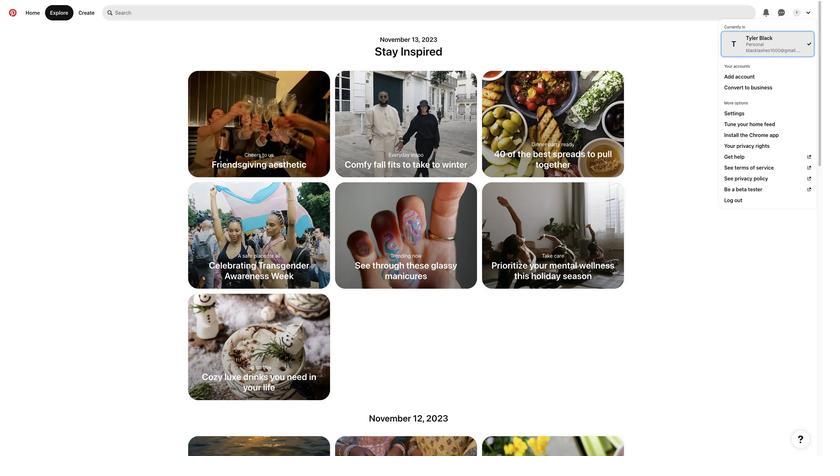 Task type: vqa. For each thing, say whether or not it's contained in the screenshot.


Task type: describe. For each thing, give the bounding box(es) containing it.
convert
[[724, 85, 744, 90]]

40
[[494, 149, 506, 159]]

glassy
[[431, 260, 457, 271]]

take
[[542, 253, 553, 259]]

install
[[724, 132, 739, 138]]

dinner party ready 40 of the best spreads to pull together
[[494, 142, 612, 170]]

take care prioritize your mental wellness this holiday season
[[492, 253, 615, 281]]

tune your home feed
[[724, 121, 775, 127]]

the inside more options element
[[740, 132, 748, 138]]

your for your accounts
[[724, 64, 733, 69]]

now
[[412, 253, 422, 259]]

see terms of service
[[724, 165, 774, 171]]

a
[[732, 187, 735, 192]]

in inside "element"
[[742, 25, 745, 29]]

tune
[[724, 121, 736, 127]]

to inside cheers to us friendsgiving aesthetic
[[262, 152, 267, 158]]

friendsgiving
[[212, 159, 267, 170]]

cheers to us friendsgiving aesthetic
[[212, 152, 306, 170]]

see privacy policy link
[[724, 175, 811, 182]]

cozy
[[202, 372, 223, 382]]

spreads
[[553, 149, 585, 159]]

business
[[751, 85, 773, 90]]

your for your privacy rights
[[724, 143, 735, 149]]

rights
[[756, 143, 770, 149]]

privacy for policy
[[735, 176, 753, 182]]

see inside trending now see through these glassy manicures
[[355, 260, 371, 271]]

cheers
[[245, 152, 261, 158]]

create link
[[73, 5, 100, 20]]

options
[[735, 101, 748, 105]]

best
[[533, 149, 551, 159]]

safe
[[243, 253, 252, 259]]

holiday
[[531, 271, 561, 281]]

ready
[[562, 142, 575, 147]]

through
[[372, 260, 404, 271]]

trending
[[391, 253, 411, 259]]

for
[[268, 253, 274, 259]]

manicures
[[385, 271, 427, 281]]

your inside take care prioritize your mental wellness this holiday season
[[530, 260, 548, 271]]

your privacy rights
[[724, 143, 770, 149]]

12,
[[413, 413, 424, 424]]

to down "everyday"
[[403, 159, 411, 170]]

tyler
[[746, 35, 758, 41]]

be
[[724, 187, 731, 192]]

tester
[[748, 187, 763, 192]]

of inside the dinner party ready 40 of the best spreads to pull together
[[508, 149, 516, 159]]

chrome
[[749, 132, 769, 138]]

take
[[413, 159, 430, 170]]

mental
[[549, 260, 577, 271]]

tyler black menu item
[[722, 32, 814, 56]]

together
[[536, 159, 571, 170]]

search icon image
[[107, 10, 113, 15]]

add account
[[724, 74, 755, 80]]

celebrating
[[209, 260, 256, 271]]

transgender
[[258, 260, 309, 271]]

13,
[[412, 36, 420, 43]]

fits
[[388, 159, 401, 170]]

personal
[[746, 42, 764, 47]]

this inside sip on this cozy luxe drinks you need in your life
[[263, 365, 271, 370]]

account
[[735, 74, 755, 80]]

see for see privacy policy
[[724, 176, 734, 182]]

on
[[256, 365, 262, 370]]

Search text field
[[115, 5, 756, 20]]

more options
[[724, 101, 748, 105]]

your inside more options element
[[738, 121, 748, 127]]

tyler black personal
[[746, 35, 773, 47]]

get
[[724, 154, 733, 160]]

us
[[268, 152, 274, 158]]

privacy for rights
[[737, 143, 754, 149]]

luxe
[[225, 372, 241, 382]]

drinks
[[243, 372, 268, 382]]

aesthetic
[[269, 159, 306, 170]]

more
[[724, 101, 734, 105]]

get help link
[[724, 153, 811, 160]]

add
[[724, 74, 734, 80]]

see for see terms of service
[[724, 165, 734, 171]]

the inside the dinner party ready 40 of the best spreads to pull together
[[518, 149, 531, 159]]

a
[[238, 253, 241, 259]]

more options element
[[722, 98, 814, 206]]

in inside sip on this cozy luxe drinks you need in your life
[[309, 372, 316, 382]]



Task type: locate. For each thing, give the bounding box(es) containing it.
selected item image
[[807, 42, 811, 46]]

everyday
[[389, 152, 410, 158]]

your accounts element
[[722, 61, 814, 93]]

your inside your accounts element
[[724, 64, 733, 69]]

november up stay
[[380, 36, 410, 43]]

get help
[[724, 154, 745, 160]]

trending now see through these glassy manicures
[[355, 253, 457, 281]]

november for 12,
[[369, 413, 411, 424]]

currently in element
[[722, 22, 814, 56]]

help
[[734, 154, 745, 160]]

your up 'get'
[[724, 143, 735, 149]]

party
[[548, 142, 560, 147]]

1 vertical spatial privacy
[[735, 176, 753, 182]]

privacy up be a beta tester
[[735, 176, 753, 182]]

2023 inside november 13, 2023 stay inspired
[[422, 36, 437, 43]]

0 horizontal spatial the
[[518, 149, 531, 159]]

2023 right the 12, at the bottom of the page
[[426, 413, 448, 424]]

2 vertical spatial see
[[355, 260, 371, 271]]

this right on
[[263, 365, 271, 370]]

service
[[756, 165, 774, 171]]

your down the take
[[530, 260, 548, 271]]

care
[[554, 253, 564, 259]]

your left "life"
[[243, 382, 261, 393]]

1 vertical spatial in
[[309, 372, 316, 382]]

install the chrome app
[[724, 132, 779, 138]]

the left the 'best'
[[518, 149, 531, 159]]

currently
[[724, 25, 741, 29]]

awareness
[[225, 271, 269, 281]]

1 vertical spatial your
[[724, 143, 735, 149]]

comfy
[[345, 159, 372, 170]]

your
[[724, 64, 733, 69], [724, 143, 735, 149]]

sip
[[247, 365, 254, 370]]

1 horizontal spatial of
[[750, 165, 755, 171]]

1 vertical spatial your
[[530, 260, 548, 271]]

november 13, 2023 stay inspired
[[375, 36, 443, 58]]

to down account
[[745, 85, 750, 90]]

1 vertical spatial the
[[518, 149, 531, 159]]

november inside november 13, 2023 stay inspired
[[380, 36, 410, 43]]

this inside take care prioritize your mental wellness this holiday season
[[514, 271, 529, 281]]

home
[[750, 121, 763, 127]]

stay
[[375, 44, 398, 58]]

see
[[724, 165, 734, 171], [724, 176, 734, 182], [355, 260, 371, 271]]

1 horizontal spatial in
[[742, 25, 745, 29]]

see up be
[[724, 176, 734, 182]]

you
[[270, 372, 285, 382]]

see left through
[[355, 260, 371, 271]]

in right currently
[[742, 25, 745, 29]]

beta
[[736, 187, 747, 192]]

winter
[[442, 159, 468, 170]]

your privacy rights link
[[724, 143, 811, 150]]

create
[[78, 10, 95, 16]]

november for 13,
[[380, 36, 410, 43]]

0 vertical spatial the
[[740, 132, 748, 138]]

policy
[[754, 176, 768, 182]]

all
[[275, 253, 280, 259]]

to left 'pull'
[[587, 149, 595, 159]]

privacy up help at the right top
[[737, 143, 754, 149]]

to
[[745, 85, 750, 90], [587, 149, 595, 159], [262, 152, 267, 158], [403, 159, 411, 170], [432, 159, 440, 170]]

wellness
[[579, 260, 615, 271]]

your accounts
[[724, 64, 750, 69]]

1 vertical spatial this
[[263, 365, 271, 370]]

of inside "see terms of service" link
[[750, 165, 755, 171]]

accounts
[[734, 64, 750, 69]]

0 horizontal spatial your
[[243, 382, 261, 393]]

see terms of service link
[[724, 164, 811, 171]]

inspired
[[401, 44, 443, 58]]

2023 for 12,
[[426, 413, 448, 424]]

week
[[271, 271, 294, 281]]

1 vertical spatial 2023
[[426, 413, 448, 424]]

place
[[254, 253, 266, 259]]

0 vertical spatial see
[[724, 165, 734, 171]]

privacy
[[737, 143, 754, 149], [735, 176, 753, 182]]

everyday inspo comfy fall fits to take to winter
[[345, 152, 468, 170]]

0 horizontal spatial in
[[309, 372, 316, 382]]

settings
[[724, 111, 745, 116]]

2023 for 13,
[[422, 36, 437, 43]]

log
[[724, 197, 733, 203]]

out
[[735, 197, 743, 203]]

season
[[563, 271, 592, 281]]

of right terms
[[750, 165, 755, 171]]

black
[[760, 35, 773, 41]]

1 horizontal spatial your
[[530, 260, 548, 271]]

2023
[[422, 36, 437, 43], [426, 413, 448, 424]]

1 vertical spatial see
[[724, 176, 734, 182]]

0 vertical spatial 2023
[[422, 36, 437, 43]]

see down 'get'
[[724, 165, 734, 171]]

this
[[514, 271, 529, 281], [263, 365, 271, 370]]

terms
[[735, 165, 749, 171]]

1 vertical spatial november
[[369, 413, 411, 424]]

sip on this cozy luxe drinks you need in your life
[[202, 365, 316, 393]]

to inside your accounts element
[[745, 85, 750, 90]]

0 vertical spatial in
[[742, 25, 745, 29]]

2 horizontal spatial your
[[738, 121, 748, 127]]

your up the 'add'
[[724, 64, 733, 69]]

0 horizontal spatial this
[[263, 365, 271, 370]]

0 vertical spatial your
[[724, 64, 733, 69]]

need
[[287, 372, 307, 382]]

2 your from the top
[[724, 143, 735, 149]]

1 horizontal spatial the
[[740, 132, 748, 138]]

0 vertical spatial of
[[508, 149, 516, 159]]

this left holiday at the bottom of page
[[514, 271, 529, 281]]

feed
[[764, 121, 775, 127]]

currently in
[[724, 25, 745, 29]]

app
[[770, 132, 779, 138]]

inspo
[[411, 152, 424, 158]]

prioritize
[[492, 260, 528, 271]]

2 vertical spatial your
[[243, 382, 261, 393]]

november 12, 2023
[[369, 413, 448, 424]]

life
[[263, 382, 275, 393]]

home link
[[20, 5, 45, 20]]

1 your from the top
[[724, 64, 733, 69]]

to inside the dinner party ready 40 of the best spreads to pull together
[[587, 149, 595, 159]]

to right take
[[432, 159, 440, 170]]

of
[[508, 149, 516, 159], [750, 165, 755, 171]]

2023 right '13,'
[[422, 36, 437, 43]]

your right tune
[[738, 121, 748, 127]]

be a beta tester
[[724, 187, 763, 192]]

0 vertical spatial this
[[514, 271, 529, 281]]

1 vertical spatial of
[[750, 165, 755, 171]]

fall
[[374, 159, 386, 170]]

0 vertical spatial your
[[738, 121, 748, 127]]

tune your home feed link
[[724, 121, 811, 128]]

home
[[26, 10, 40, 16]]

convert to business
[[724, 85, 773, 90]]

your inside your privacy rights link
[[724, 143, 735, 149]]

dinner
[[532, 142, 547, 147]]

these
[[406, 260, 429, 271]]

explore link
[[45, 5, 73, 20]]

1 horizontal spatial this
[[514, 271, 529, 281]]

be a beta tester link
[[724, 186, 811, 193]]

in right need
[[309, 372, 316, 382]]

november left the 12, at the bottom of the page
[[369, 413, 411, 424]]

log out
[[724, 197, 743, 203]]

to left us
[[262, 152, 267, 158]]

your inside sip on this cozy luxe drinks you need in your life
[[243, 382, 261, 393]]

0 vertical spatial november
[[380, 36, 410, 43]]

the up 'your privacy rights'
[[740, 132, 748, 138]]

explore
[[50, 10, 68, 16]]

settings link
[[724, 110, 811, 117]]

tyler black image
[[793, 9, 801, 17]]

0 vertical spatial privacy
[[737, 143, 754, 149]]

a safe place for all celebrating transgender awareness week
[[209, 253, 309, 281]]

of right 40
[[508, 149, 516, 159]]

0 horizontal spatial of
[[508, 149, 516, 159]]



